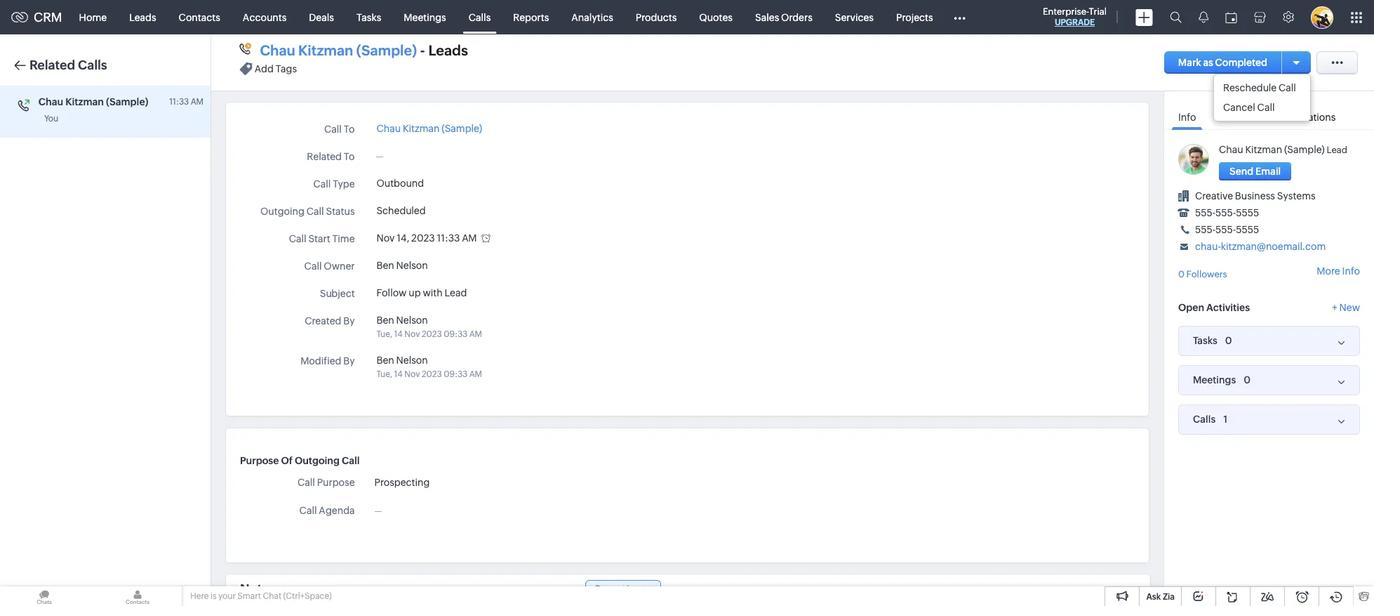 Task type: describe. For each thing, give the bounding box(es) containing it.
call down purpose of outgoing call
[[298, 477, 315, 488]]

meetings link
[[393, 0, 458, 34]]

chau kitzman (sample) link for leads
[[260, 41, 417, 60]]

deals
[[309, 12, 334, 23]]

as
[[1204, 57, 1214, 68]]

modified
[[301, 355, 342, 367]]

reports
[[514, 12, 549, 23]]

add tags
[[255, 63, 297, 75]]

notes
[[240, 581, 276, 596]]

modified by
[[301, 355, 355, 367]]

14,
[[397, 232, 410, 244]]

tasks link
[[345, 0, 393, 34]]

+ new
[[1333, 302, 1361, 313]]

call owner
[[304, 261, 355, 272]]

outbound
[[377, 178, 424, 189]]

creative
[[1196, 190, 1234, 202]]

deals link
[[298, 0, 345, 34]]

+
[[1333, 302, 1338, 313]]

start
[[309, 233, 331, 244]]

call up conversations link
[[1279, 82, 1297, 93]]

mark as completed button
[[1165, 51, 1282, 74]]

chau up you at the top of the page
[[39, 96, 63, 107]]

add
[[255, 63, 274, 75]]

profile image
[[1312, 6, 1334, 28]]

trial
[[1090, 6, 1107, 17]]

your
[[218, 591, 236, 601]]

you
[[44, 114, 58, 124]]

0 vertical spatial 11:33
[[169, 97, 189, 107]]

prospecting
[[375, 477, 430, 488]]

recent
[[595, 584, 625, 594]]

0 vertical spatial info
[[1179, 112, 1197, 123]]

crm link
[[11, 10, 62, 25]]

14 for modified by
[[394, 369, 403, 379]]

leads link
[[118, 0, 168, 34]]

(ctrl+space)
[[283, 591, 332, 601]]

reschedule call
[[1224, 82, 1297, 93]]

home
[[79, 12, 107, 23]]

last
[[627, 584, 645, 594]]

1 nelson from the top
[[396, 260, 428, 271]]

services
[[835, 12, 874, 23]]

sales orders link
[[744, 0, 824, 34]]

upgrade
[[1055, 18, 1096, 27]]

enterprise-trial upgrade
[[1043, 6, 1107, 27]]

related to
[[307, 151, 355, 162]]

ask zia
[[1147, 592, 1176, 602]]

1 vertical spatial chau kitzman (sample) link
[[377, 123, 482, 134]]

ben nelson
[[377, 260, 428, 271]]

2023 for modified by
[[422, 369, 442, 379]]

call purpose
[[298, 477, 355, 488]]

agenda
[[319, 505, 355, 516]]

1 vertical spatial calls
[[78, 58, 107, 72]]

completed
[[1216, 57, 1268, 68]]

call start time
[[289, 233, 355, 244]]

conversations link
[[1264, 102, 1344, 129]]

contacts link
[[168, 0, 232, 34]]

call down reschedule call
[[1258, 102, 1276, 113]]

info link
[[1172, 102, 1204, 130]]

open activities
[[1179, 302, 1251, 313]]

more info
[[1318, 266, 1361, 277]]

nelson for created by
[[396, 315, 428, 326]]

call left start on the top
[[289, 233, 307, 244]]

chau kitzman (sample) link for chau kitzman (sample) lead
[[1220, 144, 1326, 155]]

subject
[[320, 288, 355, 299]]

chats image
[[0, 586, 88, 606]]

nov for modified by
[[405, 369, 420, 379]]

smart
[[238, 591, 261, 601]]

14 for created by
[[394, 329, 403, 339]]

tasks
[[357, 12, 382, 23]]

kitzman down timeline
[[1246, 144, 1283, 155]]

call up related to
[[324, 124, 342, 135]]

cancel
[[1224, 102, 1256, 113]]

services link
[[824, 0, 885, 34]]

projects link
[[885, 0, 945, 34]]

reschedule
[[1224, 82, 1277, 93]]

ben for created by
[[377, 315, 394, 326]]

timeline link
[[1207, 102, 1260, 129]]

meetings
[[404, 12, 446, 23]]

chau-kitzman@noemail.com link
[[1196, 241, 1327, 252]]

new
[[1340, 302, 1361, 313]]

1 vertical spatial outgoing
[[295, 455, 340, 466]]

related for related to
[[307, 151, 342, 162]]

kitzman down related calls on the left top
[[65, 96, 104, 107]]

followers
[[1187, 269, 1228, 279]]

business
[[1236, 190, 1276, 202]]

outgoing call status
[[261, 206, 355, 217]]

0 vertical spatial chau kitzman (sample)
[[39, 96, 148, 107]]

home link
[[68, 0, 118, 34]]

projects
[[897, 12, 934, 23]]

type
[[333, 178, 355, 190]]

recent last
[[595, 584, 645, 594]]

timeline
[[1214, 112, 1253, 123]]

1 horizontal spatial info
[[1343, 266, 1361, 277]]

call left type
[[313, 178, 331, 190]]

09:33 for created by
[[444, 329, 468, 339]]

lead for follow up with lead
[[445, 287, 467, 298]]

to for related to
[[344, 151, 355, 162]]



Task type: vqa. For each thing, say whether or not it's contained in the screenshot.
START
yes



Task type: locate. For each thing, give the bounding box(es) containing it.
lead for chau kitzman (sample) lead
[[1328, 145, 1348, 155]]

here is your smart chat (ctrl+space)
[[190, 591, 332, 601]]

kitzman down deals
[[299, 42, 353, 58]]

crm
[[34, 10, 62, 25]]

kitzman@noemail.com
[[1222, 241, 1327, 252]]

tue, for created by
[[377, 329, 393, 339]]

2 vertical spatial nelson
[[396, 355, 428, 366]]

more info link
[[1318, 266, 1361, 277]]

ben nelson tue, 14 nov 2023 09:33 am
[[377, 315, 482, 339], [377, 355, 482, 379]]

call up call purpose
[[342, 455, 360, 466]]

tue, for modified by
[[377, 369, 393, 379]]

purpose of outgoing call
[[240, 455, 360, 466]]

chau right call to
[[377, 123, 401, 134]]

sales
[[756, 12, 780, 23]]

1 5555 from the top
[[1237, 207, 1260, 218]]

ben right modified by
[[377, 355, 394, 366]]

chau
[[260, 42, 295, 58], [39, 96, 63, 107], [377, 123, 401, 134], [1220, 144, 1244, 155]]

1 vertical spatial info
[[1343, 266, 1361, 277]]

chau kitzman (sample) link down deals
[[260, 41, 417, 60]]

2023 for created by
[[422, 329, 442, 339]]

0 vertical spatial 5555
[[1237, 207, 1260, 218]]

ben up follow
[[377, 260, 394, 271]]

by right created
[[344, 315, 355, 327]]

chat
[[263, 591, 282, 601]]

1 to from the top
[[344, 124, 355, 135]]

zia
[[1164, 592, 1176, 602]]

here
[[190, 591, 209, 601]]

analytics
[[572, 12, 614, 23]]

leads inside 'leads' link
[[129, 12, 156, 23]]

09:33 for modified by
[[444, 369, 468, 379]]

open
[[1179, 302, 1205, 313]]

up
[[409, 287, 421, 298]]

outgoing up call start time
[[261, 206, 305, 217]]

11:33 am
[[169, 97, 204, 107]]

555-555-5555 up chau- on the top of the page
[[1196, 224, 1260, 235]]

purpose left of
[[240, 455, 279, 466]]

lead down conversations
[[1328, 145, 1348, 155]]

to up type
[[344, 151, 355, 162]]

cancel call
[[1224, 102, 1276, 113]]

nelson for modified by
[[396, 355, 428, 366]]

creative business systems
[[1196, 190, 1316, 202]]

3 ben from the top
[[377, 355, 394, 366]]

call left the owner
[[304, 261, 322, 272]]

0 vertical spatial related
[[29, 58, 75, 72]]

1 vertical spatial by
[[344, 355, 355, 367]]

1 horizontal spatial 11:33
[[437, 232, 460, 244]]

0 horizontal spatial calls
[[78, 58, 107, 72]]

tags
[[276, 63, 297, 75]]

1 vertical spatial related
[[307, 151, 342, 162]]

call to
[[324, 124, 355, 135]]

0 vertical spatial ben nelson tue, 14 nov 2023 09:33 am
[[377, 315, 482, 339]]

555-
[[1196, 207, 1216, 218], [1216, 207, 1237, 218], [1196, 224, 1216, 235], [1216, 224, 1237, 235]]

5555 down 'business'
[[1237, 207, 1260, 218]]

reports link
[[502, 0, 561, 34]]

2 vertical spatial ben
[[377, 355, 394, 366]]

tue,
[[377, 329, 393, 339], [377, 369, 393, 379]]

2 to from the top
[[344, 151, 355, 162]]

1 vertical spatial leads
[[429, 42, 468, 58]]

0 vertical spatial by
[[344, 315, 355, 327]]

chau kitzman (sample) down related calls on the left top
[[39, 96, 148, 107]]

orders
[[782, 12, 813, 23]]

2 vertical spatial 2023
[[422, 369, 442, 379]]

1 vertical spatial chau kitzman (sample)
[[377, 123, 482, 134]]

1 horizontal spatial purpose
[[317, 477, 355, 488]]

0 vertical spatial calls
[[469, 12, 491, 23]]

1 09:33 from the top
[[444, 329, 468, 339]]

1 horizontal spatial lead
[[1328, 145, 1348, 155]]

nov for created by
[[405, 329, 420, 339]]

ask
[[1147, 592, 1162, 602]]

related down the crm
[[29, 58, 75, 72]]

quotes link
[[688, 0, 744, 34]]

info right "more"
[[1343, 266, 1361, 277]]

by right the modified
[[344, 355, 355, 367]]

3 nelson from the top
[[396, 355, 428, 366]]

1 vertical spatial ben nelson tue, 14 nov 2023 09:33 am
[[377, 355, 482, 379]]

scheduled
[[377, 205, 426, 216]]

follow
[[377, 287, 407, 298]]

am
[[191, 97, 204, 107], [462, 232, 477, 244], [470, 329, 482, 339], [470, 369, 482, 379]]

1 vertical spatial ben
[[377, 315, 394, 326]]

calls down home
[[78, 58, 107, 72]]

2 5555 from the top
[[1237, 224, 1260, 235]]

0 horizontal spatial 11:33
[[169, 97, 189, 107]]

systems
[[1278, 190, 1316, 202]]

1 vertical spatial lead
[[445, 287, 467, 298]]

ben nelson tue, 14 nov 2023 09:33 am for modified by
[[377, 355, 482, 379]]

chau kitzman (sample) - leads
[[260, 42, 468, 58]]

0 vertical spatial ben
[[377, 260, 394, 271]]

products
[[636, 12, 677, 23]]

call agenda
[[300, 505, 355, 516]]

outgoing up call purpose
[[295, 455, 340, 466]]

0 horizontal spatial chau kitzman (sample)
[[39, 96, 148, 107]]

kitzman up outbound
[[403, 123, 440, 134]]

accounts link
[[232, 0, 298, 34]]

555-555-5555 down creative
[[1196, 207, 1260, 218]]

1 vertical spatial to
[[344, 151, 355, 162]]

0 horizontal spatial purpose
[[240, 455, 279, 466]]

to up related to
[[344, 124, 355, 135]]

2 09:33 from the top
[[444, 369, 468, 379]]

2 ben nelson tue, 14 nov 2023 09:33 am from the top
[[377, 355, 482, 379]]

info
[[1179, 112, 1197, 123], [1343, 266, 1361, 277]]

call left agenda
[[300, 505, 317, 516]]

1 horizontal spatial leads
[[429, 42, 468, 58]]

0 vertical spatial purpose
[[240, 455, 279, 466]]

of
[[281, 455, 293, 466]]

nelson
[[396, 260, 428, 271], [396, 315, 428, 326], [396, 355, 428, 366]]

0 vertical spatial 555-555-5555
[[1196, 207, 1260, 218]]

profile element
[[1303, 0, 1343, 34]]

09:33
[[444, 329, 468, 339], [444, 369, 468, 379]]

lead right the with
[[445, 287, 467, 298]]

1 vertical spatial 11:33
[[437, 232, 460, 244]]

0 vertical spatial outgoing
[[261, 206, 305, 217]]

calls link
[[458, 0, 502, 34]]

2 14 from the top
[[394, 369, 403, 379]]

contacts image
[[93, 586, 182, 606]]

sales orders
[[756, 12, 813, 23]]

1 by from the top
[[344, 315, 355, 327]]

leads right home
[[129, 12, 156, 23]]

created
[[305, 315, 342, 327]]

0 vertical spatial 14
[[394, 329, 403, 339]]

related for related calls
[[29, 58, 75, 72]]

0 vertical spatial tue,
[[377, 329, 393, 339]]

more
[[1318, 266, 1341, 277]]

1 tue, from the top
[[377, 329, 393, 339]]

ben nelson tue, 14 nov 2023 09:33 am for created by
[[377, 315, 482, 339]]

call type
[[313, 178, 355, 190]]

ben for modified by
[[377, 355, 394, 366]]

2 555-555-5555 from the top
[[1196, 224, 1260, 235]]

0 followers
[[1179, 269, 1228, 279]]

(sample)
[[356, 42, 417, 58], [106, 96, 148, 107], [442, 123, 482, 134], [1285, 144, 1326, 155]]

by
[[344, 315, 355, 327], [344, 355, 355, 367]]

status
[[326, 206, 355, 217]]

chau kitzman (sample) link down conversations
[[1220, 144, 1326, 155]]

2 nelson from the top
[[396, 315, 428, 326]]

chau-
[[1196, 241, 1222, 252]]

14
[[394, 329, 403, 339], [394, 369, 403, 379]]

call left status
[[307, 206, 324, 217]]

enterprise-
[[1043, 6, 1090, 17]]

2 vertical spatial chau kitzman (sample) link
[[1220, 144, 1326, 155]]

1 vertical spatial nov
[[405, 329, 420, 339]]

1 555-555-5555 from the top
[[1196, 207, 1260, 218]]

created by
[[305, 315, 355, 327]]

chau down timeline
[[1220, 144, 1244, 155]]

2023
[[412, 232, 435, 244], [422, 329, 442, 339], [422, 369, 442, 379]]

1 vertical spatial 5555
[[1237, 224, 1260, 235]]

5555 up chau-kitzman@noemail.com link
[[1237, 224, 1260, 235]]

purpose up agenda
[[317, 477, 355, 488]]

2 by from the top
[[344, 355, 355, 367]]

related calls
[[29, 58, 107, 72]]

2 ben from the top
[[377, 315, 394, 326]]

0 vertical spatial nov
[[377, 232, 395, 244]]

ben down follow
[[377, 315, 394, 326]]

1 vertical spatial 555-555-5555
[[1196, 224, 1260, 235]]

mark as completed
[[1179, 57, 1268, 68]]

0 vertical spatial 09:33
[[444, 329, 468, 339]]

chau up add tags
[[260, 42, 295, 58]]

lead inside chau kitzman (sample) lead
[[1328, 145, 1348, 155]]

related
[[29, 58, 75, 72], [307, 151, 342, 162]]

0 vertical spatial leads
[[129, 12, 156, 23]]

mark
[[1179, 57, 1202, 68]]

1 vertical spatial 09:33
[[444, 369, 468, 379]]

0 horizontal spatial info
[[1179, 112, 1197, 123]]

to for call to
[[344, 124, 355, 135]]

chau-kitzman@noemail.com
[[1196, 241, 1327, 252]]

1 vertical spatial 14
[[394, 369, 403, 379]]

2 vertical spatial nov
[[405, 369, 420, 379]]

0 vertical spatial chau kitzman (sample) link
[[260, 41, 417, 60]]

calls left reports link
[[469, 12, 491, 23]]

leads right - at the top left
[[429, 42, 468, 58]]

11:33
[[169, 97, 189, 107], [437, 232, 460, 244]]

by for created by
[[344, 315, 355, 327]]

follow up with lead
[[377, 287, 467, 298]]

chau kitzman (sample) link up outbound
[[377, 123, 482, 134]]

0 vertical spatial 2023
[[412, 232, 435, 244]]

info left timeline
[[1179, 112, 1197, 123]]

analytics link
[[561, 0, 625, 34]]

kitzman
[[299, 42, 353, 58], [65, 96, 104, 107], [403, 123, 440, 134], [1246, 144, 1283, 155]]

1 horizontal spatial calls
[[469, 12, 491, 23]]

1 vertical spatial tue,
[[377, 369, 393, 379]]

0 horizontal spatial lead
[[445, 287, 467, 298]]

1 14 from the top
[[394, 329, 403, 339]]

1 vertical spatial purpose
[[317, 477, 355, 488]]

1 horizontal spatial chau kitzman (sample)
[[377, 123, 482, 134]]

time
[[333, 233, 355, 244]]

0 vertical spatial lead
[[1328, 145, 1348, 155]]

products link
[[625, 0, 688, 34]]

1 ben from the top
[[377, 260, 394, 271]]

2 tue, from the top
[[377, 369, 393, 379]]

0 horizontal spatial related
[[29, 58, 75, 72]]

None button
[[1220, 162, 1292, 180]]

accounts
[[243, 12, 287, 23]]

contacts
[[179, 12, 220, 23]]

activities
[[1207, 302, 1251, 313]]

0 horizontal spatial leads
[[129, 12, 156, 23]]

1 vertical spatial nelson
[[396, 315, 428, 326]]

1 horizontal spatial related
[[307, 151, 342, 162]]

0 vertical spatial to
[[344, 124, 355, 135]]

related up call type
[[307, 151, 342, 162]]

by for modified by
[[344, 355, 355, 367]]

1 ben nelson tue, 14 nov 2023 09:33 am from the top
[[377, 315, 482, 339]]

0 vertical spatial nelson
[[396, 260, 428, 271]]

chau kitzman (sample) up outbound
[[377, 123, 482, 134]]

1 vertical spatial 2023
[[422, 329, 442, 339]]



